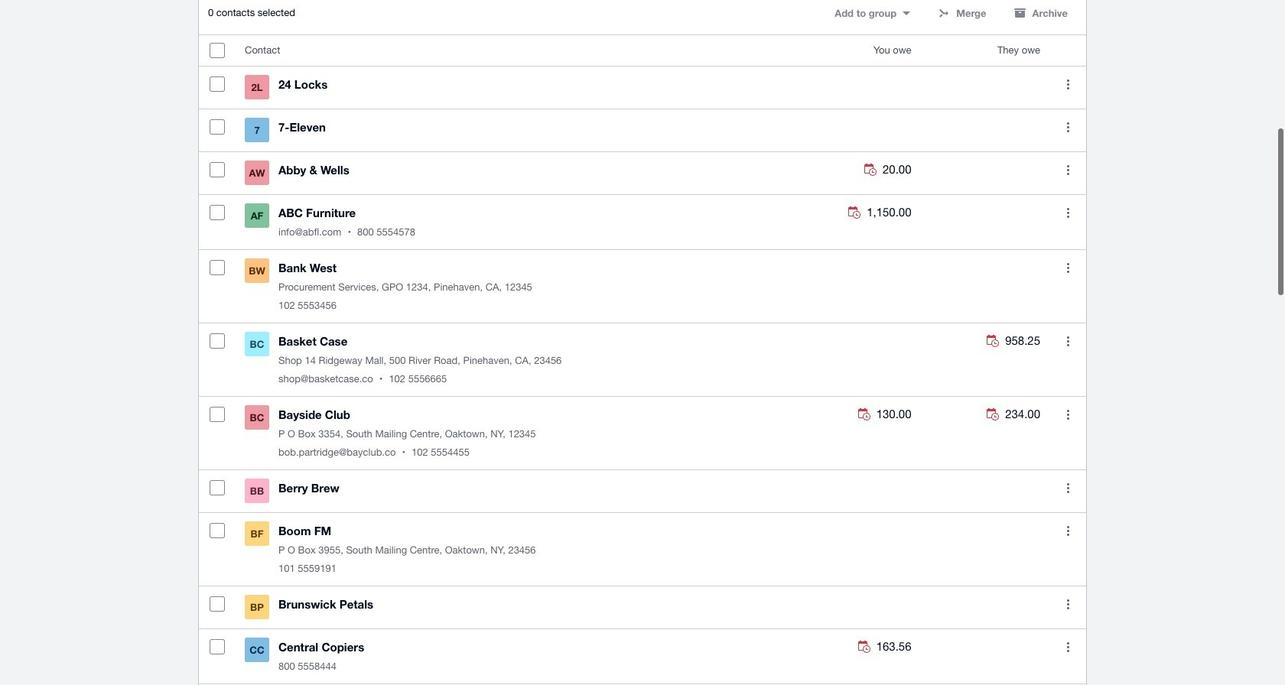 Task type: vqa. For each thing, say whether or not it's contained in the screenshot.
2,044.00 to the top
no



Task type: describe. For each thing, give the bounding box(es) containing it.
contact list table element
[[199, 35, 1087, 686]]

5 more row options image from the top
[[1053, 473, 1084, 504]]

2 more row options image from the top
[[1053, 253, 1084, 283]]

1 more row options image from the top
[[1053, 69, 1084, 100]]

6 more row options image from the top
[[1053, 589, 1084, 620]]

4 more row options image from the top
[[1053, 516, 1084, 547]]



Task type: locate. For each thing, give the bounding box(es) containing it.
5 more row options image from the top
[[1053, 632, 1084, 663]]

1 more row options image from the top
[[1053, 112, 1084, 142]]

2 more row options image from the top
[[1053, 155, 1084, 185]]

more row options image
[[1053, 69, 1084, 100], [1053, 253, 1084, 283], [1053, 400, 1084, 430], [1053, 516, 1084, 547], [1053, 632, 1084, 663]]

4 more row options image from the top
[[1053, 326, 1084, 357]]

3 more row options image from the top
[[1053, 400, 1084, 430]]

more row options image
[[1053, 112, 1084, 142], [1053, 155, 1084, 185], [1053, 198, 1084, 228], [1053, 326, 1084, 357], [1053, 473, 1084, 504], [1053, 589, 1084, 620]]

3 more row options image from the top
[[1053, 198, 1084, 228]]



